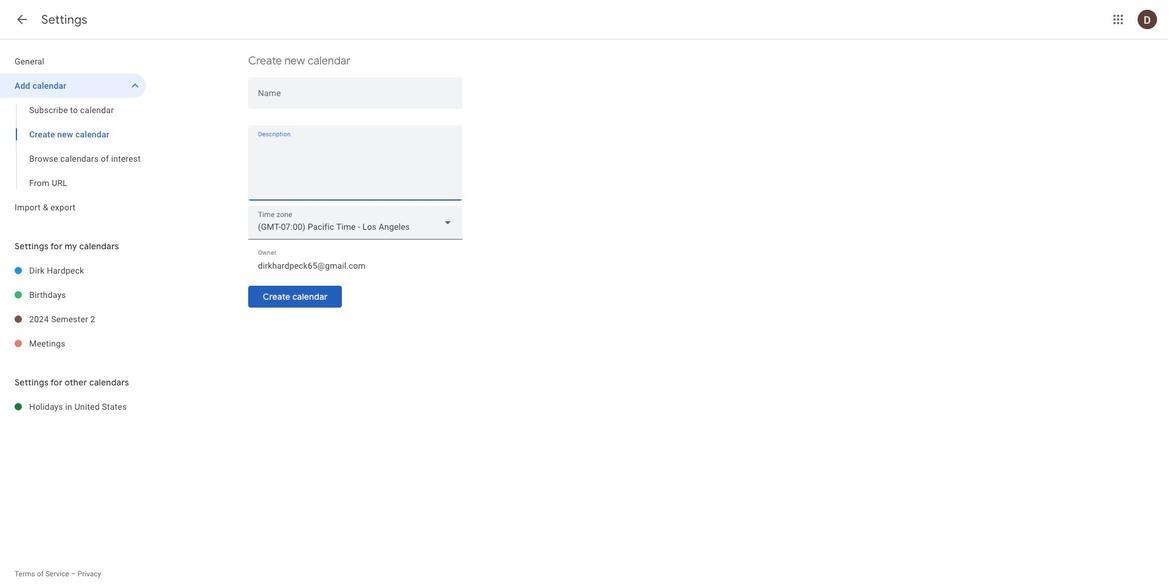 Task type: locate. For each thing, give the bounding box(es) containing it.
tree
[[0, 49, 146, 220], [0, 259, 146, 356]]

None field
[[248, 206, 463, 240]]

1 vertical spatial tree
[[0, 259, 146, 356]]

0 vertical spatial tree
[[0, 49, 146, 220]]

holidays in united states tree item
[[0, 395, 146, 419]]

heading
[[41, 12, 88, 27]]

meetings tree item
[[0, 332, 146, 356]]

None text field
[[248, 139, 463, 198]]

2024 semester 2 tree item
[[0, 307, 146, 332]]

None text field
[[258, 90, 453, 107], [258, 257, 453, 275], [258, 90, 453, 107], [258, 257, 453, 275]]

go back image
[[15, 12, 29, 27]]

group
[[0, 98, 146, 195]]

add calendar tree item
[[0, 74, 146, 98]]



Task type: describe. For each thing, give the bounding box(es) containing it.
birthdays tree item
[[0, 283, 146, 307]]

1 tree from the top
[[0, 49, 146, 220]]

dirk hardpeck tree item
[[0, 259, 146, 283]]

2 tree from the top
[[0, 259, 146, 356]]



Task type: vqa. For each thing, say whether or not it's contained in the screenshot.
the topmost tree
yes



